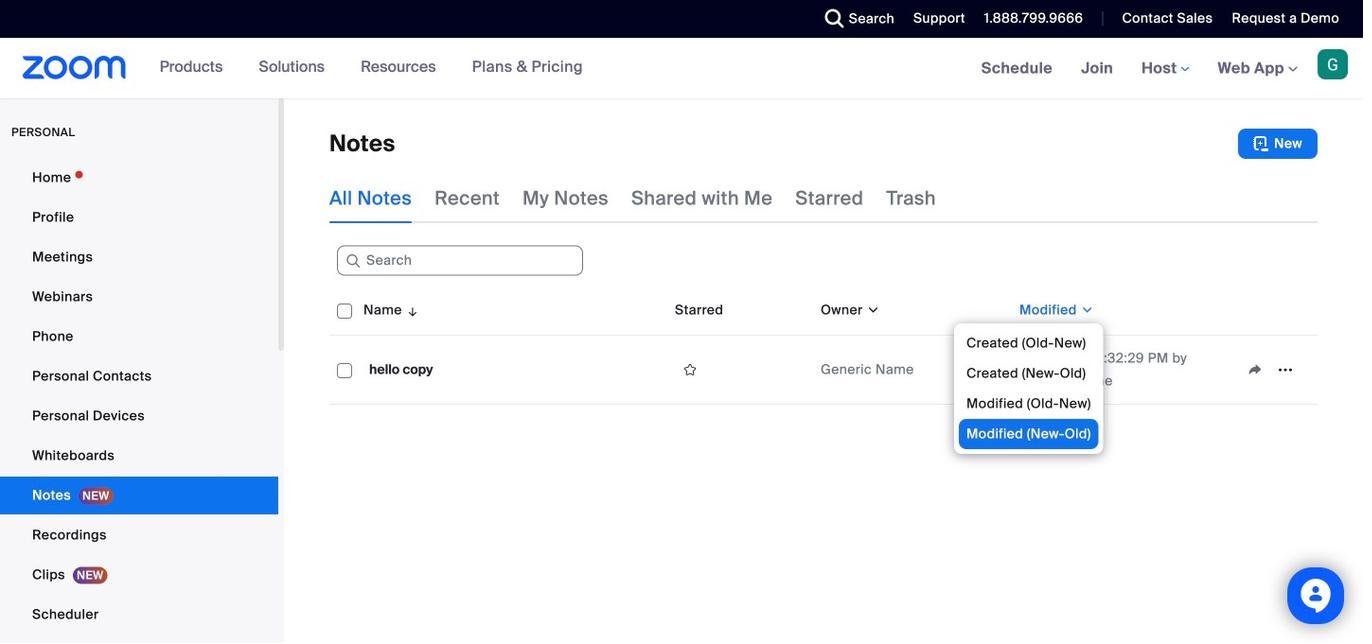 Task type: locate. For each thing, give the bounding box(es) containing it.
profile picture image
[[1318, 49, 1348, 80]]

personal menu menu
[[0, 159, 278, 644]]

product information navigation
[[145, 38, 597, 98]]

hello copy unstarred image
[[675, 362, 705, 379]]

more options for hello copy image
[[1270, 362, 1301, 379]]

application
[[329, 286, 1318, 405], [1240, 356, 1310, 384]]

meetings navigation
[[967, 38, 1363, 100]]

zoom logo image
[[23, 56, 126, 80]]

menu
[[954, 324, 1103, 454]]

tabs of all notes page tab list
[[329, 174, 936, 223]]

banner
[[0, 38, 1363, 100]]



Task type: vqa. For each thing, say whether or not it's contained in the screenshot.
Profile picture
yes



Task type: describe. For each thing, give the bounding box(es) containing it.
arrow down image
[[402, 299, 420, 322]]

down image
[[1077, 301, 1094, 320]]

Search text field
[[337, 246, 583, 276]]

share image
[[1240, 362, 1270, 379]]



